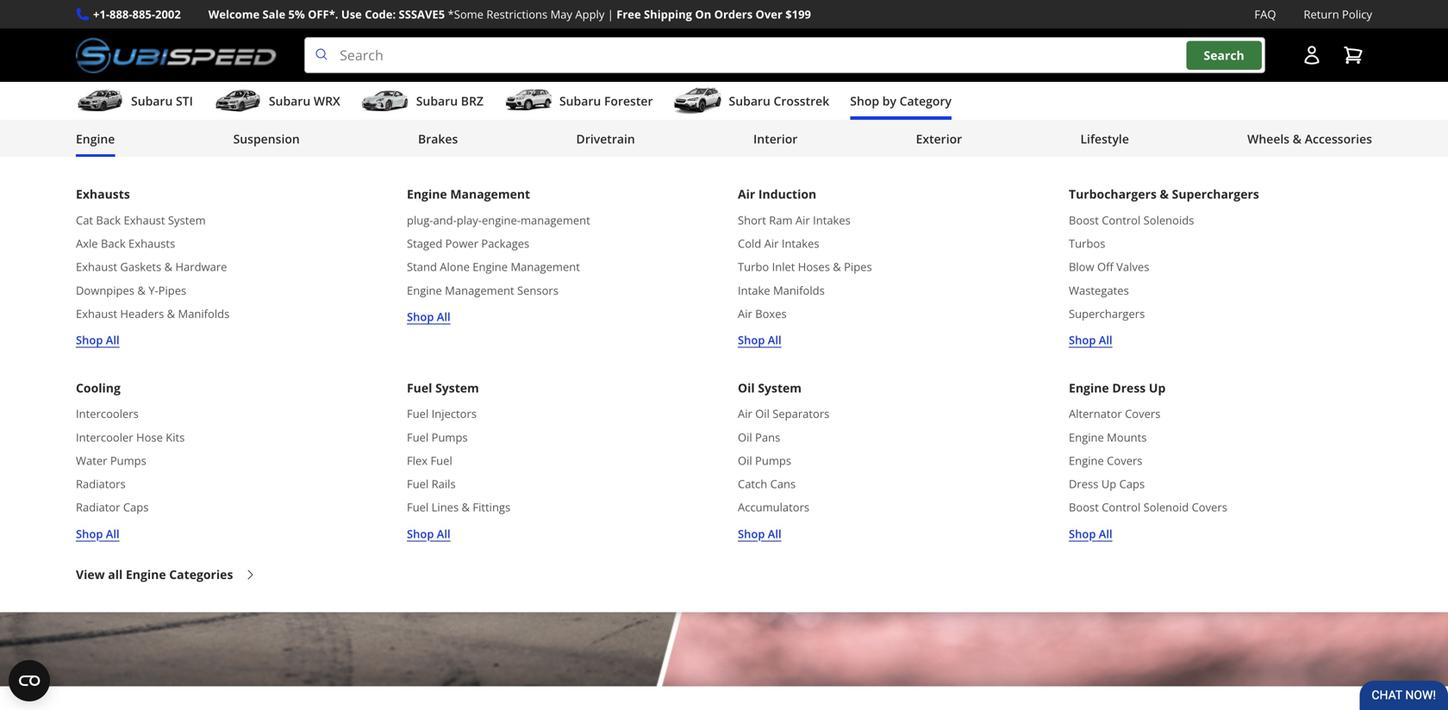 Task type: locate. For each thing, give the bounding box(es) containing it.
blow off valves link
[[1069, 258, 1150, 276], [1069, 258, 1150, 276]]

dress up alternator
[[1113, 380, 1146, 396]]

boost left solenoid
[[1069, 500, 1099, 515]]

air down 'oil system'
[[738, 406, 753, 422]]

we
[[454, 373, 472, 389]]

fuel down received
[[431, 453, 452, 469]]

the down asking
[[587, 451, 606, 468]]

0 horizontal spatial up
[[1102, 476, 1117, 492]]

management
[[521, 212, 590, 228]]

exhaust down downpipes
[[76, 306, 117, 322]]

exhausts up cat
[[76, 186, 130, 202]]

1 horizontal spatial manifolds
[[773, 283, 825, 298]]

drivetrain button
[[576, 123, 635, 158]]

caps
[[1120, 476, 1145, 492], [123, 500, 149, 515]]

boost up turbos
[[1069, 212, 1099, 228]]

1 horizontal spatial if
[[486, 451, 493, 468]]

pumps down hose
[[110, 453, 146, 469]]

email,
[[609, 451, 643, 468]]

plug-
[[407, 212, 433, 228]]

with down follow
[[566, 491, 590, 507]]

all for exhausts
[[106, 332, 120, 348]]

caps for engine dress up
[[1120, 476, 1145, 492]]

reset
[[396, 412, 425, 429], [663, 432, 692, 448], [593, 491, 622, 507]]

subaru forester button
[[504, 85, 653, 120]]

0 horizontal spatial caps
[[123, 500, 149, 515]]

forgot
[[736, 445, 774, 462]]

1 vertical spatial if
[[486, 451, 493, 468]]

2 vertical spatial reset
[[593, 491, 622, 507]]

0 vertical spatial superchargers
[[1172, 186, 1260, 202]]

address
[[771, 300, 818, 317]]

main element
[[0, 82, 1449, 613]]

2 vertical spatial management
[[445, 283, 514, 298]]

& right the hoses
[[833, 259, 841, 275]]

back right cat
[[96, 212, 121, 228]]

air inside "air oil separators oil pans oil pumps catch cans accumulators"
[[738, 406, 753, 422]]

& inside fuel injectors fuel pumps flex fuel fuel rails fuel lines & fittings
[[462, 500, 470, 515]]

1 horizontal spatial password
[[625, 491, 680, 507]]

control inside boost control solenoids turbos blow off valves wastegates superchargers
[[1102, 212, 1141, 228]]

0 vertical spatial if
[[396, 393, 404, 409]]

& inside short ram air intakes cold air intakes turbo inlet hoses & pipes intake manifolds air boxes
[[833, 259, 841, 275]]

lifestyle
[[1081, 131, 1129, 147]]

turbos
[[1069, 236, 1106, 251]]

shop all for cooling
[[76, 526, 120, 542]]

shop all for air induction
[[738, 332, 782, 348]]

intake
[[738, 283, 771, 298]]

all for fuel system
[[437, 526, 451, 542]]

password down a
[[625, 491, 680, 507]]

0 vertical spatial control
[[1102, 212, 1141, 228]]

caps inside alternator covers engine mounts engine covers dress up caps boost control solenoid covers
[[1120, 476, 1145, 492]]

covers down mounts
[[1107, 453, 1143, 469]]

1 vertical spatial superchargers
[[1069, 306, 1145, 322]]

2 horizontal spatial system
[[758, 380, 802, 396]]

we've
[[625, 373, 656, 389]]

password down had on the left bottom
[[457, 412, 511, 429]]

boost
[[1069, 212, 1099, 228], [1069, 500, 1099, 515]]

& left "y-"
[[137, 283, 146, 298]]

rails
[[432, 476, 456, 492]]

email
[[736, 300, 768, 317]]

categories
[[169, 567, 233, 583]]

brz
[[461, 93, 484, 109]]

subaru inside "dropdown button"
[[416, 93, 458, 109]]

air right cold
[[764, 236, 779, 251]]

manifolds down hardware
[[178, 306, 230, 322]]

0 vertical spatial exhausts
[[76, 186, 130, 202]]

a subaru crosstrek thumbnail image image
[[674, 88, 722, 114]]

engine management sensors link
[[407, 281, 559, 300], [407, 281, 559, 300]]

1 vertical spatial up
[[1102, 476, 1117, 492]]

play-
[[457, 212, 482, 228]]

2 horizontal spatial pumps
[[755, 453, 792, 469]]

exhaust gaskets & hardware link
[[76, 258, 227, 276], [76, 258, 227, 276]]

1 vertical spatial control
[[1102, 500, 1141, 515]]

0 horizontal spatial system
[[168, 212, 206, 228]]

shop inside dropdown button
[[850, 93, 880, 109]]

2 control from the top
[[1102, 500, 1141, 515]]

sent
[[414, 491, 438, 507]]

engine-
[[482, 212, 521, 228]]

1 vertical spatial manifolds
[[178, 306, 230, 322]]

0 horizontal spatial reset
[[396, 412, 425, 429]]

& inside dropdown button
[[1293, 131, 1302, 147]]

system for oil
[[758, 380, 802, 396]]

free
[[617, 6, 641, 22]]

with up it
[[565, 393, 589, 409]]

subaru up interior
[[729, 93, 771, 109]]

management up engine-
[[450, 186, 530, 202]]

shop all link for oil system
[[738, 525, 782, 543]]

0 horizontal spatial superchargers
[[1069, 306, 1145, 322]]

superchargers up solenoids on the top right of the page
[[1172, 186, 1260, 202]]

1 vertical spatial exhausts
[[129, 236, 175, 251]]

may
[[671, 412, 695, 429]]

all up engine dress up
[[1099, 332, 1113, 348]]

shop all button for cooling
[[76, 525, 120, 543]]

superchargers down wastegates
[[1069, 306, 1145, 322]]

you down "welcome!"
[[407, 393, 427, 409]]

0 horizontal spatial email
[[484, 491, 515, 507]]

covers right solenoid
[[1192, 500, 1228, 515]]

shop all for oil system
[[738, 526, 782, 542]]

fuel system
[[407, 380, 479, 396]]

air oil separators link
[[738, 405, 830, 423], [738, 405, 830, 423]]

system for fuel
[[435, 380, 479, 396]]

button image
[[1302, 45, 1323, 66]]

subaru for subaru forester
[[560, 93, 601, 109]]

air down the intake
[[738, 306, 753, 322]]

exhaust up gaskets
[[124, 212, 165, 228]]

kits
[[166, 430, 185, 445]]

1 vertical spatial reset
[[663, 432, 692, 448]]

shop
[[850, 93, 880, 109], [407, 309, 434, 325], [76, 332, 103, 348], [738, 332, 765, 348], [1069, 332, 1096, 348], [76, 526, 103, 542], [407, 526, 434, 542], [738, 526, 765, 542], [1069, 526, 1096, 542]]

0 vertical spatial pipes
[[844, 259, 872, 275]]

subaru left brz
[[416, 93, 458, 109]]

0 horizontal spatial link
[[487, 432, 507, 448]]

1 horizontal spatial caps
[[1120, 476, 1145, 492]]

1 control from the top
[[1102, 212, 1141, 228]]

engine management
[[407, 186, 530, 202]]

your down pans on the right of the page
[[777, 445, 804, 462]]

subaru up drivetrain
[[560, 93, 601, 109]]

0 vertical spatial up
[[1149, 380, 1166, 396]]

management up sensors
[[511, 259, 580, 275]]

email down password?"
[[484, 491, 515, 507]]

manifolds up the address
[[773, 283, 825, 298]]

up up alternator covers engine mounts engine covers dress up caps boost control solenoid covers
[[1149, 380, 1166, 396]]

fuel
[[407, 380, 432, 396], [407, 406, 429, 422], [407, 430, 429, 445], [431, 453, 452, 469], [407, 476, 429, 492], [407, 500, 429, 515]]

all down the lines on the bottom left
[[437, 526, 451, 542]]

1 vertical spatial back
[[101, 236, 126, 251]]

pipes down hardware
[[158, 283, 186, 298]]

0 vertical spatial caps
[[1120, 476, 1145, 492]]

shop by category button
[[850, 85, 952, 120]]

flex fuel link
[[407, 452, 452, 470], [407, 452, 452, 470]]

up down mounts
[[1102, 476, 1117, 492]]

shop all for exhausts
[[76, 332, 120, 348]]

exhausts up gaskets
[[129, 236, 175, 251]]

reset down may
[[663, 432, 692, 448]]

reset down steps.
[[593, 491, 622, 507]]

2 horizontal spatial reset
[[663, 432, 692, 448]]

turbochargers & superchargers
[[1069, 186, 1260, 202]]

1 boost from the top
[[1069, 212, 1099, 228]]

1 vertical spatial email
[[484, 491, 515, 507]]

blow
[[1069, 259, 1095, 275]]

if up password?"
[[486, 451, 493, 468]]

pumps up password.
[[432, 430, 468, 445]]

shop all link for exhausts
[[76, 331, 120, 349]]

have
[[396, 432, 423, 448]]

email down it
[[552, 432, 583, 448]]

shop all button for exhausts
[[76, 331, 120, 349]]

staged power packages link
[[407, 235, 530, 253], [407, 235, 530, 253]]

fuel up flex
[[407, 430, 429, 445]]

all down alternator covers engine mounts engine covers dress up caps boost control solenoid covers
[[1099, 526, 1113, 542]]

1 horizontal spatial email
[[552, 432, 583, 448]]

downpipes
[[76, 283, 134, 298]]

caps right radiator on the bottom
[[123, 500, 149, 515]]

1 vertical spatial management
[[511, 259, 580, 275]]

by
[[883, 93, 897, 109]]

caps for cooling
[[123, 500, 149, 515]]

all for turbochargers & superchargers
[[1099, 332, 1113, 348]]

policy
[[1343, 6, 1373, 22]]

0 vertical spatial email
[[552, 432, 583, 448]]

1 vertical spatial link
[[666, 471, 686, 487]]

boost inside alternator covers engine mounts engine covers dress up caps boost control solenoid covers
[[1069, 500, 1099, 515]]

& right the lines on the bottom left
[[462, 500, 470, 515]]

1 vertical spatial the
[[587, 451, 606, 468]]

all down 'boxes'
[[768, 332, 782, 348]]

pumps down pans on the right of the page
[[755, 453, 792, 469]]

received
[[426, 432, 474, 448]]

back right axle
[[101, 236, 126, 251]]

a subaru forester thumbnail image image
[[504, 88, 553, 114]]

shop for cooling
[[76, 526, 103, 542]]

stand alone engine management link
[[407, 258, 580, 276], [407, 258, 580, 276]]

1 horizontal spatial pipes
[[844, 259, 872, 275]]

all
[[437, 309, 451, 325], [106, 332, 120, 348], [768, 332, 782, 348], [1099, 332, 1113, 348], [106, 526, 120, 542], [437, 526, 451, 542], [768, 526, 782, 542], [1099, 526, 1113, 542]]

forester
[[604, 93, 653, 109]]

2 vertical spatial exhaust
[[76, 306, 117, 322]]

fuel rails link
[[407, 475, 456, 493], [407, 475, 456, 493]]

open widget image
[[9, 660, 50, 702]]

system up hardware
[[168, 212, 206, 228]]

fuel up have
[[407, 406, 429, 422]]

management
[[450, 186, 530, 202], [511, 259, 580, 275], [445, 283, 514, 298]]

back
[[96, 212, 121, 228], [101, 236, 126, 251]]

1 vertical spatial caps
[[123, 500, 149, 515]]

if down "welcome!"
[[396, 393, 404, 409]]

engine dress up
[[1069, 380, 1166, 396]]

1 vertical spatial dress
[[1069, 476, 1099, 492]]

fuel up injectors
[[407, 380, 432, 396]]

to up 'in'
[[514, 412, 526, 429]]

return policy
[[1304, 6, 1373, 22]]

the right like
[[554, 373, 572, 389]]

all down radiator on the bottom
[[106, 526, 120, 542]]

2 subaru from the left
[[269, 93, 311, 109]]

a subaru wrx thumbnail image image
[[214, 88, 262, 114]]

1 horizontal spatial dress
[[1113, 380, 1146, 396]]

3 subaru from the left
[[416, 93, 458, 109]]

0 horizontal spatial pipes
[[158, 283, 186, 298]]

to right sent
[[441, 491, 452, 507]]

system up injectors
[[435, 380, 479, 396]]

"forgot
[[396, 471, 437, 487]]

subaru left 'wrx'
[[269, 93, 311, 109]]

all down the 'accumulators'
[[768, 526, 782, 542]]

boost control solenoids link
[[1069, 211, 1195, 229], [1069, 211, 1195, 229]]

all
[[108, 567, 123, 583]]

faq
[[1255, 6, 1277, 22]]

subaru left sti
[[131, 93, 173, 109]]

sti
[[176, 93, 193, 109]]

your inside 'forgot your password?' link
[[777, 445, 804, 462]]

reset up have
[[396, 412, 425, 429]]

1 subaru from the left
[[131, 93, 173, 109]]

turbochargers
[[1069, 186, 1157, 202]]

& right headers
[[167, 306, 175, 322]]

0 horizontal spatial pumps
[[110, 453, 146, 469]]

all up cooling
[[106, 332, 120, 348]]

boost control solenoids turbos blow off valves wastegates superchargers
[[1069, 212, 1195, 322]]

short
[[738, 212, 766, 228]]

control left solenoid
[[1102, 500, 1141, 515]]

0 vertical spatial boost
[[1069, 212, 1099, 228]]

the down email,
[[598, 471, 616, 487]]

your up received
[[428, 412, 454, 429]]

system up separators
[[758, 380, 802, 396]]

air up short on the right top
[[738, 186, 756, 202]]

control down turbochargers
[[1102, 212, 1141, 228]]

system inside cat back exhaust system axle back exhausts exhaust gaskets & hardware downpipes & y-pipes exhaust headers & manifolds
[[168, 212, 206, 228]]

0 horizontal spatial manifolds
[[178, 306, 230, 322]]

radiator caps link
[[76, 499, 149, 517], [76, 499, 149, 517]]

engine mounts link
[[1069, 428, 1147, 447], [1069, 428, 1147, 447]]

accumulators link
[[738, 499, 810, 517], [738, 499, 810, 517]]

pans
[[755, 430, 781, 445]]

& right wheels
[[1293, 131, 1302, 147]]

password?
[[807, 445, 869, 462]]

shipping
[[644, 6, 692, 22]]

a subaru brz thumbnail image image
[[361, 88, 409, 114]]

1 vertical spatial pipes
[[158, 283, 186, 298]]

be
[[396, 491, 410, 507]]

2 boost from the top
[[1069, 500, 1099, 515]]

search button
[[1187, 41, 1262, 70]]

shop by category
[[850, 93, 952, 109]]

again.
[[610, 412, 643, 429]]

water
[[76, 453, 107, 469]]

1 vertical spatial boost
[[1069, 500, 1099, 515]]

a collage of action shots of vehicles image
[[0, 169, 1449, 687]]

5 subaru from the left
[[729, 93, 771, 109]]

caps inside "intercoolers intercooler hose kits water pumps radiators radiator caps"
[[123, 500, 149, 515]]

shop for engine dress up
[[1069, 526, 1096, 542]]

dress up caps link
[[1069, 475, 1145, 493], [1069, 475, 1145, 493]]

caps up solenoid
[[1120, 476, 1145, 492]]

shop all for engine dress up
[[1069, 526, 1113, 542]]

subaru inside dropdown button
[[269, 93, 311, 109]]

exterior
[[916, 131, 962, 147]]

boost control solenoid covers link
[[1069, 499, 1228, 517], [1069, 499, 1228, 517]]

0 horizontal spatial password
[[457, 412, 511, 429]]

email
[[552, 432, 583, 448], [484, 491, 515, 507]]

shop all button for fuel system
[[407, 525, 451, 543]]

0 vertical spatial reset
[[396, 412, 425, 429]]

dress down alternator
[[1069, 476, 1099, 492]]

1 horizontal spatial system
[[435, 380, 479, 396]]

4 subaru from the left
[[560, 93, 601, 109]]

cans
[[771, 476, 796, 492]]

subaru inside "dropdown button"
[[131, 93, 173, 109]]

management down alone
[[445, 283, 514, 298]]

2 vertical spatial covers
[[1192, 500, 1228, 515]]

stand
[[407, 259, 437, 275]]

0 vertical spatial manifolds
[[773, 283, 825, 298]]

lifestyle button
[[1081, 123, 1129, 158]]

shop all for fuel system
[[407, 526, 451, 542]]

valves
[[1117, 259, 1150, 275]]

shop all link for fuel system
[[407, 525, 451, 543]]

covers up mounts
[[1125, 406, 1161, 422]]

pipes right the hoses
[[844, 259, 872, 275]]

2002
[[155, 6, 181, 22]]

will
[[689, 471, 708, 487]]

downpipes & y-pipes link
[[76, 281, 186, 300], [76, 281, 186, 300]]

1 horizontal spatial pumps
[[432, 430, 468, 445]]

& up solenoids on the top right of the page
[[1160, 186, 1169, 202]]

up inside alternator covers engine mounts engine covers dress up caps boost control solenoid covers
[[1102, 476, 1117, 492]]

wheels & accessories button
[[1248, 123, 1373, 158]]

0 horizontal spatial dress
[[1069, 476, 1099, 492]]

shop for air induction
[[738, 332, 765, 348]]

1 horizontal spatial reset
[[593, 491, 622, 507]]

exhaust up downpipes
[[76, 259, 117, 275]]



Task type: describe. For each thing, give the bounding box(es) containing it.
you'll
[[612, 393, 641, 409]]

1 vertical spatial with
[[566, 491, 590, 507]]

$199
[[786, 6, 811, 22]]

subaru brz
[[416, 93, 484, 109]]

1 horizontal spatial up
[[1149, 380, 1166, 396]]

radiators
[[76, 476, 126, 492]]

you
[[646, 412, 668, 429]]

all for cooling
[[106, 526, 120, 542]]

category
[[900, 93, 952, 109]]

0 vertical spatial intakes
[[813, 212, 851, 228]]

engine element
[[0, 157, 1449, 613]]

it
[[569, 412, 576, 429]]

hose
[[136, 430, 163, 445]]

off*.
[[308, 6, 338, 22]]

0 vertical spatial link
[[487, 432, 507, 448]]

dress inside alternator covers engine mounts engine covers dress up caps boost control solenoid covers
[[1069, 476, 1099, 492]]

return
[[1304, 6, 1340, 22]]

subaru sti
[[131, 93, 193, 109]]

2 vertical spatial the
[[598, 471, 616, 487]]

shop all for turbochargers & superchargers
[[1069, 332, 1113, 348]]

5%
[[288, 6, 305, 22]]

pumps inside fuel injectors fuel pumps flex fuel fuel rails fuel lines & fittings
[[432, 430, 468, 445]]

staged
[[407, 236, 443, 251]]

Password password field
[[736, 393, 1052, 435]]

once
[[579, 412, 606, 429]]

cooling
[[76, 380, 121, 396]]

y-
[[148, 283, 158, 298]]

all for oil system
[[768, 526, 782, 542]]

ram
[[769, 212, 793, 228]]

you down again.
[[625, 432, 646, 448]]

subaru crosstrek button
[[674, 85, 830, 120]]

separators
[[773, 406, 830, 422]]

accessories
[[1305, 131, 1373, 147]]

us,
[[592, 393, 609, 409]]

1 horizontal spatial superchargers
[[1172, 186, 1260, 202]]

flex
[[407, 453, 428, 469]]

manifolds inside cat back exhaust system axle back exhausts exhaust gaskets & hardware downpipes & y-pipes exhaust headers & manifolds
[[178, 306, 230, 322]]

sale
[[263, 6, 286, 22]]

& right gaskets
[[164, 259, 173, 275]]

subaru for subaru crosstrek
[[729, 93, 771, 109]]

fittings
[[473, 500, 511, 515]]

pumps inside "intercoolers intercooler hose kits water pumps radiators radiator caps"
[[110, 453, 146, 469]]

subaru for subaru wrx
[[269, 93, 311, 109]]

search input field
[[304, 37, 1266, 73]]

power
[[446, 236, 479, 251]]

shop for turbochargers & superchargers
[[1069, 332, 1096, 348]]

a subaru sti thumbnail image image
[[76, 88, 124, 114]]

to up may
[[675, 393, 687, 409]]

shop all button for air induction
[[738, 331, 782, 349]]

already
[[431, 393, 472, 409]]

to down you
[[649, 432, 660, 448]]

hoses
[[798, 259, 830, 275]]

return policy link
[[1304, 5, 1373, 23]]

an
[[500, 393, 514, 409]]

Email Address text field
[[736, 321, 1052, 363]]

welcome
[[208, 6, 260, 22]]

alone
[[440, 259, 470, 275]]

exhausts inside cat back exhaust system axle back exhausts exhaust gaskets & hardware downpipes & y-pipes exhaust headers & manifolds
[[129, 236, 175, 251]]

subaru sti button
[[76, 85, 193, 120]]

a
[[656, 471, 663, 487]]

0 vertical spatial covers
[[1125, 406, 1161, 422]]

all for air induction
[[768, 332, 782, 348]]

hope
[[476, 373, 504, 389]]

pipes inside short ram air intakes cold air intakes turbo inlet hoses & pipes intake manifolds air boxes
[[844, 259, 872, 275]]

subaru for subaru sti
[[131, 93, 173, 109]]

welcome! we hope you like the changes we've made. if you already had an account with us, you'll need to reset your password to access it once again. you may have received a link in your email asking you to reset your password. if you cannot find the email, simply click "forgot your password?" and follow the steps. a link will be sent to your email address with reset password instructions.
[[396, 373, 710, 527]]

1 vertical spatial covers
[[1107, 453, 1143, 469]]

catch
[[738, 476, 768, 492]]

hardware
[[175, 259, 227, 275]]

accumulators
[[738, 500, 810, 515]]

your up cannot
[[523, 432, 549, 448]]

888-
[[110, 6, 132, 22]]

welcome!
[[396, 373, 451, 389]]

view
[[76, 567, 105, 583]]

0 vertical spatial with
[[565, 393, 589, 409]]

control inside alternator covers engine mounts engine covers dress up caps boost control solenoid covers
[[1102, 500, 1141, 515]]

0 vertical spatial exhaust
[[124, 212, 165, 228]]

wrx
[[314, 93, 340, 109]]

solenoids
[[1144, 212, 1195, 228]]

1 vertical spatial intakes
[[782, 236, 820, 251]]

0 vertical spatial dress
[[1113, 380, 1146, 396]]

shop for oil system
[[738, 526, 765, 542]]

password
[[736, 372, 792, 389]]

mounts
[[1107, 430, 1147, 445]]

inlet
[[772, 259, 795, 275]]

you up password?"
[[496, 451, 517, 468]]

apply
[[575, 6, 605, 22]]

your down sensors
[[482, 300, 528, 328]]

need
[[644, 393, 672, 409]]

plug-and-play-engine-management staged power packages stand alone engine management engine management sensors
[[407, 212, 590, 298]]

access
[[529, 412, 566, 429]]

and
[[536, 471, 557, 487]]

shop all button for turbochargers & superchargers
[[1069, 331, 1113, 349]]

you up an
[[508, 373, 528, 389]]

air right ram
[[796, 212, 810, 228]]

made.
[[659, 373, 694, 389]]

welcome sale 5% off*. use code: sssave5 *some restrictions may apply | free shipping on orders over $199
[[208, 6, 811, 22]]

shop for exhausts
[[76, 332, 103, 348]]

asking
[[586, 432, 622, 448]]

click
[[686, 451, 710, 468]]

oil system
[[738, 380, 802, 396]]

0 vertical spatial password
[[457, 412, 511, 429]]

0 vertical spatial the
[[554, 373, 572, 389]]

shop all link for air induction
[[738, 331, 782, 349]]

your down password?"
[[456, 491, 481, 507]]

fuel down flex
[[407, 476, 429, 492]]

follow
[[561, 471, 595, 487]]

pipes inside cat back exhaust system axle back exhausts exhaust gaskets & hardware downpipes & y-pipes exhaust headers & manifolds
[[158, 283, 186, 298]]

885-
[[132, 6, 155, 22]]

instructions.
[[396, 510, 466, 527]]

subaru for subaru brz
[[416, 93, 458, 109]]

your down have
[[396, 451, 422, 468]]

shop for fuel system
[[407, 526, 434, 542]]

may
[[551, 6, 573, 22]]

short ram air intakes cold air intakes turbo inlet hoses & pipes intake manifolds air boxes
[[738, 212, 872, 322]]

boost inside boost control solenoids turbos blow off valves wastegates superchargers
[[1069, 212, 1099, 228]]

0 vertical spatial management
[[450, 186, 530, 202]]

fuel left the lines on the bottom left
[[407, 500, 429, 515]]

intercoolers
[[76, 406, 139, 422]]

0 horizontal spatial if
[[396, 393, 404, 409]]

wheels & accessories
[[1248, 131, 1373, 147]]

shop all link for turbochargers & superchargers
[[1069, 331, 1113, 349]]

all down alone
[[437, 309, 451, 325]]

manifolds inside short ram air intakes cold air intakes turbo inlet hoses & pipes intake manifolds air boxes
[[773, 283, 825, 298]]

intercooler
[[76, 430, 133, 445]]

email address
[[736, 300, 818, 317]]

boxes
[[756, 306, 787, 322]]

1 vertical spatial password
[[625, 491, 680, 507]]

turbo
[[738, 259, 769, 275]]

forgot your password?
[[736, 445, 869, 462]]

shop all link for engine dress up
[[1069, 525, 1113, 543]]

your down password.
[[440, 471, 466, 487]]

all for engine dress up
[[1099, 526, 1113, 542]]

engine button
[[76, 123, 115, 158]]

a
[[477, 432, 484, 448]]

1 horizontal spatial link
[[666, 471, 686, 487]]

brakes
[[418, 131, 458, 147]]

0 vertical spatial back
[[96, 212, 121, 228]]

shop all button for oil system
[[738, 525, 782, 543]]

wastegates
[[1069, 283, 1129, 298]]

on
[[695, 6, 712, 22]]

superchargers inside boost control solenoids turbos blow off valves wastegates superchargers
[[1069, 306, 1145, 322]]

to right login
[[456, 300, 477, 328]]

restrictions
[[487, 6, 548, 22]]

search
[[1204, 47, 1245, 63]]

lines
[[432, 500, 459, 515]]

drivetrain
[[576, 131, 635, 147]]

1 vertical spatial exhaust
[[76, 259, 117, 275]]

exterior button
[[916, 123, 962, 158]]

subaru forester
[[560, 93, 653, 109]]

code:
[[365, 6, 396, 22]]

gaskets
[[120, 259, 161, 275]]

pumps inside "air oil separators oil pans oil pumps catch cans accumulators"
[[755, 453, 792, 469]]

faq link
[[1255, 5, 1277, 23]]

subispeed logo image
[[76, 37, 277, 73]]

solenoid
[[1144, 500, 1189, 515]]

shop all button for engine dress up
[[1069, 525, 1113, 543]]

shop all link for cooling
[[76, 525, 120, 543]]

in
[[510, 432, 520, 448]]



Task type: vqa. For each thing, say whether or not it's contained in the screenshot.


